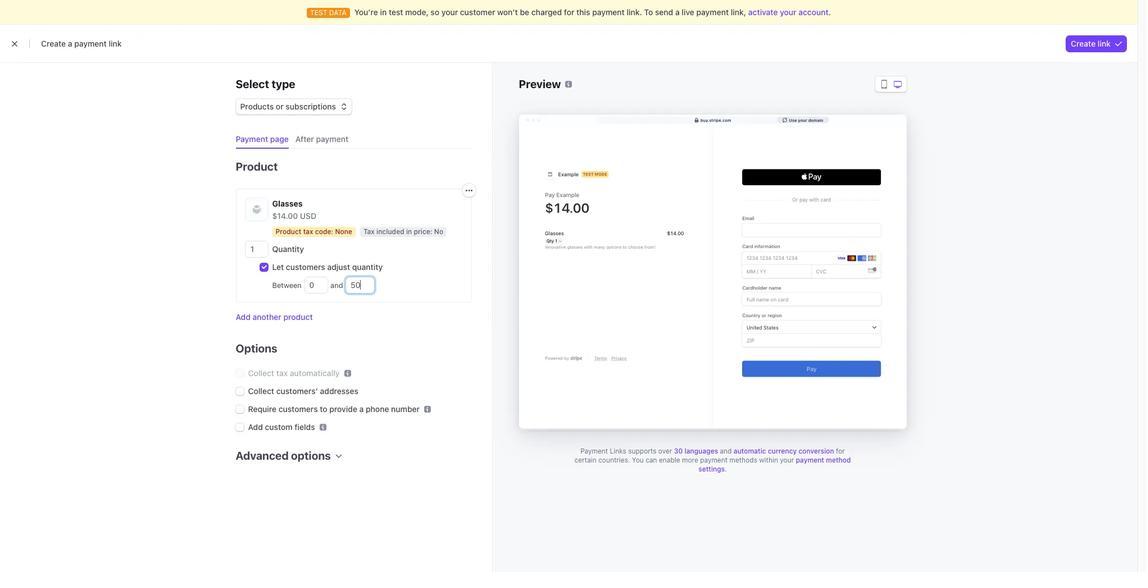 Task type: vqa. For each thing, say whether or not it's contained in the screenshot.
top Add
yes



Task type: locate. For each thing, give the bounding box(es) containing it.
collect down options
[[248, 369, 274, 378]]

and down adjust
[[329, 281, 345, 290]]

payment up the certain
[[581, 447, 608, 456]]

use
[[789, 118, 797, 122]]

1 vertical spatial in
[[406, 228, 412, 236]]

tax for collect
[[276, 369, 288, 378]]

0 vertical spatial payment
[[236, 134, 268, 144]]

add custom fields
[[248, 423, 315, 432]]

collect up require at the bottom left
[[248, 387, 274, 396]]

options
[[236, 342, 277, 355]]

0 horizontal spatial tax
[[276, 369, 288, 378]]

settings
[[699, 465, 725, 474]]

price:
[[414, 228, 433, 236]]

phone
[[366, 405, 389, 414]]

1 horizontal spatial create
[[1071, 39, 1096, 48]]

1 horizontal spatial payment
[[581, 447, 608, 456]]

0 vertical spatial for
[[564, 7, 575, 17]]

2 vertical spatial a
[[359, 405, 364, 414]]

1 horizontal spatial tax
[[303, 228, 313, 236]]

included
[[377, 228, 404, 236]]

you're
[[355, 7, 378, 17]]

0 horizontal spatial .
[[725, 465, 727, 474]]

1 vertical spatial payment
[[581, 447, 608, 456]]

collect
[[248, 369, 274, 378], [248, 387, 274, 396]]

add inside button
[[236, 312, 251, 322]]

1 vertical spatial tax
[[276, 369, 288, 378]]

1 collect from the top
[[248, 369, 274, 378]]

link,
[[731, 7, 747, 17]]

2 link from the left
[[1098, 39, 1111, 48]]

.
[[829, 7, 831, 17], [725, 465, 727, 474]]

customers up 'minimum adjustable quantity' number field
[[286, 262, 325, 272]]

payment inside "payment method settings"
[[796, 456, 824, 465]]

advanced options
[[236, 450, 331, 463]]

link
[[109, 39, 122, 48], [1098, 39, 1111, 48]]

0 vertical spatial collect
[[248, 369, 274, 378]]

adjust
[[327, 262, 350, 272]]

and
[[329, 281, 345, 290], [720, 447, 732, 456]]

product
[[236, 160, 278, 173], [276, 228, 301, 236]]

none
[[335, 228, 352, 236]]

1 vertical spatial a
[[68, 39, 72, 48]]

payment method settings link
[[699, 456, 851, 474]]

supports
[[628, 447, 657, 456]]

0 vertical spatial product
[[236, 160, 278, 173]]

tax
[[303, 228, 313, 236], [276, 369, 288, 378]]

0 vertical spatial and
[[329, 281, 345, 290]]

let
[[272, 262, 284, 272]]

page
[[270, 134, 289, 144]]

certain
[[575, 456, 597, 465]]

1 vertical spatial and
[[720, 447, 732, 456]]

2 create from the left
[[1071, 39, 1096, 48]]

create inside "create link" button
[[1071, 39, 1096, 48]]

provide
[[330, 405, 357, 414]]

payment
[[593, 7, 625, 17], [697, 7, 729, 17], [74, 39, 107, 48], [316, 134, 349, 144], [700, 456, 728, 465], [796, 456, 824, 465]]

1 horizontal spatial .
[[829, 7, 831, 17]]

or
[[276, 102, 284, 111]]

your down automatic currency conversion link
[[780, 456, 794, 465]]

mode,
[[405, 7, 429, 17]]

0 horizontal spatial link
[[109, 39, 122, 48]]

link inside "create link" button
[[1098, 39, 1111, 48]]

1 vertical spatial add
[[248, 423, 263, 432]]

Maximum adjustable quantity number field
[[346, 278, 374, 293]]

methods
[[730, 456, 758, 465]]

1 vertical spatial customers
[[279, 405, 318, 414]]

0 vertical spatial tax
[[303, 228, 313, 236]]

2 collect from the top
[[248, 387, 274, 396]]

add another product button
[[236, 312, 313, 323]]

customers down customers' at the left bottom of the page
[[279, 405, 318, 414]]

products or subscriptions
[[240, 102, 336, 111]]

0 vertical spatial add
[[236, 312, 251, 322]]

0 horizontal spatial payment
[[236, 134, 268, 144]]

1 horizontal spatial for
[[836, 447, 845, 456]]

products
[[240, 102, 274, 111]]

payment left the page in the top of the page
[[236, 134, 268, 144]]

payment inside button
[[236, 134, 268, 144]]

0 horizontal spatial and
[[329, 281, 345, 290]]

product
[[284, 312, 313, 322]]

buy.stripe.com
[[701, 118, 731, 122]]

to
[[320, 405, 327, 414]]

1 horizontal spatial a
[[359, 405, 364, 414]]

product down the $14.00
[[276, 228, 301, 236]]

add
[[236, 312, 251, 322], [248, 423, 263, 432]]

1 vertical spatial product
[[276, 228, 301, 236]]

collect for collect customers' addresses
[[248, 387, 274, 396]]

payment page button
[[231, 130, 296, 149]]

1 horizontal spatial and
[[720, 447, 732, 456]]

automatically
[[290, 369, 340, 378]]

Minimum adjustable quantity number field
[[305, 278, 327, 293]]

0 vertical spatial customers
[[286, 262, 325, 272]]

over
[[659, 447, 672, 456]]

in left price:
[[406, 228, 412, 236]]

add down require at the bottom left
[[248, 423, 263, 432]]

a
[[676, 7, 680, 17], [68, 39, 72, 48], [359, 405, 364, 414]]

0 horizontal spatial create
[[41, 39, 66, 48]]

product down payment page button
[[236, 160, 278, 173]]

tax up customers' at the left bottom of the page
[[276, 369, 288, 378]]

0 vertical spatial .
[[829, 7, 831, 17]]

1 horizontal spatial link
[[1098, 39, 1111, 48]]

for
[[564, 7, 575, 17], [836, 447, 845, 456]]

add left 'another'
[[236, 312, 251, 322]]

quantity
[[352, 262, 383, 272]]

in
[[380, 7, 387, 17], [406, 228, 412, 236]]

payment inside for certain countries. you can enable more payment methods within your
[[700, 456, 728, 465]]

can
[[646, 456, 657, 465]]

domain
[[809, 118, 824, 122]]

create for create link
[[1071, 39, 1096, 48]]

0 vertical spatial in
[[380, 7, 387, 17]]

product for product tax code: none
[[276, 228, 301, 236]]

customers for require
[[279, 405, 318, 414]]

for up method
[[836, 447, 845, 456]]

your right so
[[442, 7, 458, 17]]

for left this
[[564, 7, 575, 17]]

in left test
[[380, 7, 387, 17]]

1 vertical spatial collect
[[248, 387, 274, 396]]

1 horizontal spatial in
[[406, 228, 412, 236]]

Quantity number field
[[245, 242, 268, 257]]

your right the use
[[798, 118, 808, 122]]

0 horizontal spatial a
[[68, 39, 72, 48]]

your right the activate
[[780, 7, 797, 17]]

1 vertical spatial for
[[836, 447, 845, 456]]

create
[[41, 39, 66, 48], [1071, 39, 1096, 48]]

add for add custom fields
[[248, 423, 263, 432]]

so
[[431, 7, 440, 17]]

payment page
[[236, 134, 289, 144]]

0 horizontal spatial for
[[564, 7, 575, 17]]

to
[[644, 7, 653, 17]]

payment for payment links supports over 30 languages and automatic currency conversion
[[581, 447, 608, 456]]

and up methods on the right bottom of the page
[[720, 447, 732, 456]]

0 vertical spatial a
[[676, 7, 680, 17]]

tax down usd
[[303, 228, 313, 236]]

currency
[[768, 447, 797, 456]]

payment
[[236, 134, 268, 144], [581, 447, 608, 456]]

another
[[253, 312, 282, 322]]

options
[[291, 450, 331, 463]]

advanced options button
[[231, 442, 342, 464]]

and inside payment page tab panel
[[329, 281, 345, 290]]

create for create a payment link
[[41, 39, 66, 48]]

links
[[610, 447, 627, 456]]

1 create from the left
[[41, 39, 66, 48]]

quantity
[[272, 244, 304, 254]]



Task type: describe. For each thing, give the bounding box(es) containing it.
use your domain button
[[778, 117, 829, 123]]

glasses $14.00 usd
[[272, 199, 317, 221]]

create link button
[[1067, 35, 1127, 52]]

1 link from the left
[[109, 39, 122, 48]]

no
[[434, 228, 444, 236]]

$14.00
[[272, 211, 298, 221]]

subscriptions
[[286, 102, 336, 111]]

automatic currency conversion link
[[734, 447, 834, 456]]

won't
[[497, 7, 518, 17]]

link.
[[627, 7, 642, 17]]

after payment
[[296, 134, 349, 144]]

tax
[[364, 228, 375, 236]]

collect tax automatically
[[248, 369, 340, 378]]

test
[[389, 7, 403, 17]]

live
[[682, 7, 695, 17]]

for inside for certain countries. you can enable more payment methods within your
[[836, 447, 845, 456]]

countries.
[[599, 456, 630, 465]]

payment inside "button"
[[316, 134, 349, 144]]

activate
[[749, 7, 778, 17]]

after
[[296, 134, 314, 144]]

create a payment link
[[41, 39, 122, 48]]

products or subscriptions button
[[236, 97, 352, 115]]

advanced
[[236, 450, 289, 463]]

this
[[577, 7, 590, 17]]

create link
[[1071, 39, 1111, 48]]

account
[[799, 7, 829, 17]]

type
[[272, 78, 295, 90]]

addresses
[[320, 387, 359, 396]]

be
[[520, 7, 530, 17]]

custom
[[265, 423, 293, 432]]

payment links supports over 30 languages and automatic currency conversion
[[581, 447, 834, 456]]

payment for payment page
[[236, 134, 268, 144]]

you're in test mode, so your customer won't be charged for this payment link. to send a live payment link, activate your account .
[[355, 7, 831, 17]]

languages
[[685, 447, 718, 456]]

charged
[[532, 7, 562, 17]]

method
[[826, 456, 851, 465]]

payment page tab panel
[[227, 149, 476, 480]]

let customers adjust quantity
[[272, 262, 383, 272]]

glasses
[[272, 199, 303, 209]]

usd
[[300, 211, 317, 221]]

0 horizontal spatial in
[[380, 7, 387, 17]]

fields
[[295, 423, 315, 432]]

in inside payment page tab panel
[[406, 228, 412, 236]]

for certain countries. you can enable more payment methods within your
[[575, 447, 845, 465]]

collect for collect tax automatically
[[248, 369, 274, 378]]

customers for let
[[286, 262, 325, 272]]

customer
[[460, 7, 495, 17]]

product tax code: none
[[276, 228, 352, 236]]

add for add another product
[[236, 312, 251, 322]]

more
[[682, 456, 699, 465]]

use your domain
[[789, 118, 824, 122]]

select type
[[236, 78, 295, 90]]

30
[[674, 447, 683, 456]]

30 languages link
[[674, 447, 718, 456]]

within
[[759, 456, 778, 465]]

tax for product
[[303, 228, 313, 236]]

tax included in price: no
[[364, 228, 444, 236]]

product for product
[[236, 160, 278, 173]]

you
[[632, 456, 644, 465]]

conversion
[[799, 447, 834, 456]]

send
[[655, 7, 673, 17]]

after payment button
[[291, 130, 355, 149]]

require
[[248, 405, 277, 414]]

code:
[[315, 228, 333, 236]]

payment method settings
[[699, 456, 851, 474]]

add another product
[[236, 312, 313, 322]]

a inside payment page tab panel
[[359, 405, 364, 414]]

svg image
[[466, 187, 472, 194]]

collect customers' addresses
[[248, 387, 359, 396]]

your inside button
[[798, 118, 808, 122]]

number
[[391, 405, 420, 414]]

1 vertical spatial .
[[725, 465, 727, 474]]

customers'
[[276, 387, 318, 396]]

your inside for certain countries. you can enable more payment methods within your
[[780, 456, 794, 465]]

payment link settings tab list
[[231, 130, 472, 149]]

preview
[[519, 78, 561, 90]]

automatic
[[734, 447, 766, 456]]

2 horizontal spatial a
[[676, 7, 680, 17]]

enable
[[659, 456, 680, 465]]

between
[[272, 281, 304, 290]]

require customers to provide a phone number
[[248, 405, 420, 414]]



